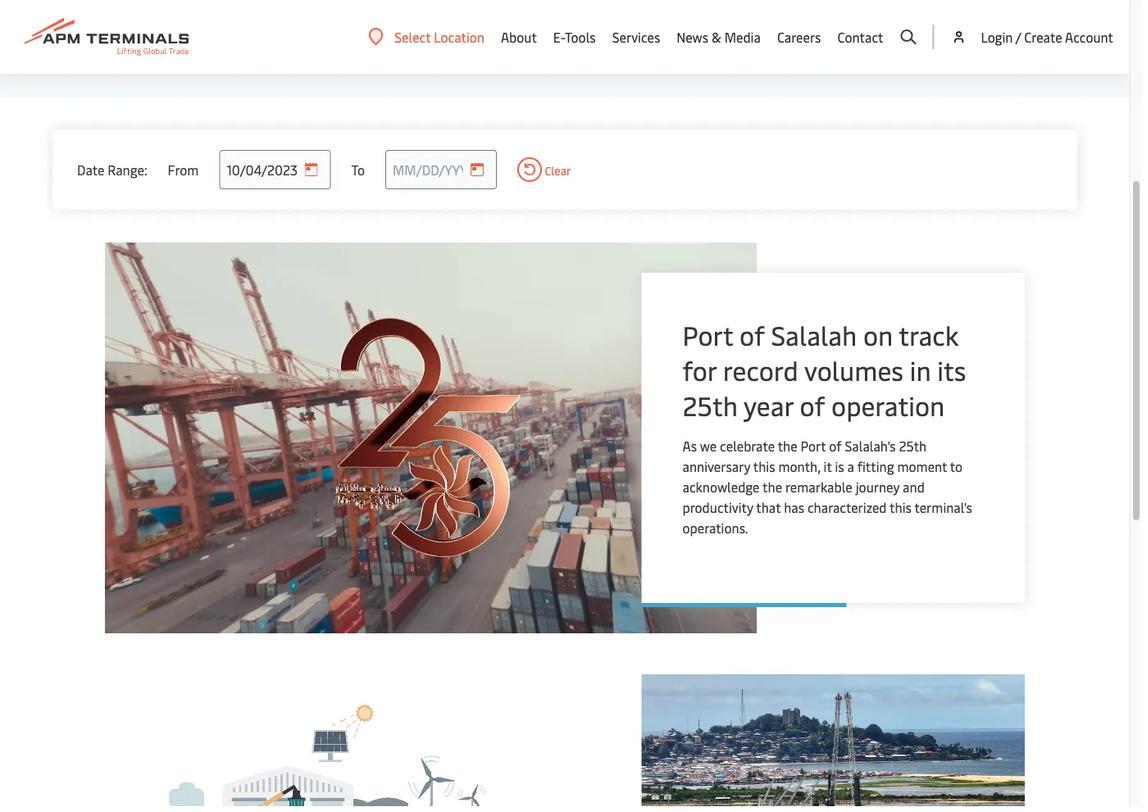 Task type: locate. For each thing, give the bounding box(es) containing it.
1 vertical spatial port
[[801, 438, 826, 455]]

remarkable
[[786, 479, 853, 496]]

a
[[847, 458, 854, 476]]

create
[[1024, 28, 1062, 46]]

1 horizontal spatial port
[[801, 438, 826, 455]]

fitting
[[858, 458, 894, 476]]

is
[[835, 458, 844, 476]]

range:
[[108, 161, 147, 179]]

login / create account link
[[951, 0, 1114, 74]]

contact
[[838, 28, 884, 46]]

that
[[756, 499, 781, 517]]

moment
[[897, 458, 947, 476]]

select location button
[[368, 28, 485, 46]]

25th
[[683, 388, 738, 423], [899, 438, 927, 455]]

0 horizontal spatial port
[[683, 318, 733, 353]]

the up month,
[[778, 438, 798, 455]]

volumes
[[804, 353, 904, 388]]

container terminal illustration image
[[52, 0, 386, 48]]

of right year
[[800, 388, 825, 423]]

operation
[[832, 388, 945, 423]]

date range:
[[77, 161, 147, 179]]

25th inside port of salalah on track for record volumes in its 25th year of operation
[[683, 388, 738, 423]]

acknowledge
[[683, 479, 760, 496]]

231006 decarbonisation 3 image
[[138, 675, 521, 808]]

about
[[501, 28, 537, 46]]

2 vertical spatial of
[[829, 438, 842, 455]]

of left salalah
[[740, 318, 765, 353]]

1 horizontal spatial 25th
[[899, 438, 927, 455]]

0 vertical spatial of
[[740, 318, 765, 353]]

0 vertical spatial port
[[683, 318, 733, 353]]

its
[[938, 353, 966, 388]]

select
[[395, 28, 431, 46]]

productivity
[[683, 499, 753, 517]]

from
[[168, 161, 199, 179]]

1 vertical spatial the
[[763, 479, 782, 496]]

salalah
[[771, 318, 857, 353]]

port inside port of salalah on track for record volumes in its 25th year of operation
[[683, 318, 733, 353]]

this down celebrate on the right of the page
[[753, 458, 775, 476]]

e-tools
[[553, 28, 596, 46]]

From text field
[[219, 150, 331, 190]]

account
[[1065, 28, 1114, 46]]

1 horizontal spatial of
[[800, 388, 825, 423]]

for
[[683, 353, 717, 388]]

contact button
[[838, 0, 884, 74]]

and
[[903, 479, 925, 496]]

port of salalah on track for record volumes in its 25th year of operation
[[683, 318, 966, 423]]

has
[[784, 499, 805, 517]]

the
[[778, 438, 798, 455], [763, 479, 782, 496]]

port
[[683, 318, 733, 353], [801, 438, 826, 455]]

news & media
[[677, 28, 761, 46]]

25th inside as we celebrate the port of salalah's 25th anniversary this month, it is a fitting moment to acknowledge the remarkable journey and productivity that has characterized this terminal's operations.
[[899, 438, 927, 455]]

0 horizontal spatial 25th
[[683, 388, 738, 423]]

as we celebrate the port of salalah's 25th anniversary this month, it is a fitting moment to acknowledge the remarkable journey and productivity that has characterized this terminal's operations.
[[683, 438, 972, 537]]

of
[[740, 318, 765, 353], [800, 388, 825, 423], [829, 438, 842, 455]]

0 horizontal spatial of
[[740, 318, 765, 353]]

clear
[[542, 163, 571, 179]]

salalah's
[[845, 438, 896, 455]]

the up that
[[763, 479, 782, 496]]

1 vertical spatial 25th
[[899, 438, 927, 455]]

careers button
[[777, 0, 821, 74]]

of inside as we celebrate the port of salalah's 25th anniversary this month, it is a fitting moment to acknowledge the remarkable journey and productivity that has characterized this terminal's operations.
[[829, 438, 842, 455]]

it
[[824, 458, 832, 476]]

of up is
[[829, 438, 842, 455]]

0 vertical spatial 25th
[[683, 388, 738, 423]]

1 vertical spatial of
[[800, 388, 825, 423]]

as
[[683, 438, 697, 455]]

tools
[[565, 28, 596, 46]]

2 horizontal spatial of
[[829, 438, 842, 455]]

0 vertical spatial this
[[753, 458, 775, 476]]

login / create account
[[981, 28, 1114, 46]]

location
[[434, 28, 485, 46]]

25th up we
[[683, 388, 738, 423]]

this down and
[[890, 499, 912, 517]]

1 horizontal spatial this
[[890, 499, 912, 517]]

this
[[753, 458, 775, 476], [890, 499, 912, 517]]

25th up moment
[[899, 438, 927, 455]]



Task type: describe. For each thing, give the bounding box(es) containing it.
news & media button
[[677, 0, 761, 74]]

e-
[[553, 28, 565, 46]]

/
[[1016, 28, 1021, 46]]

about button
[[501, 0, 537, 74]]

celebrate
[[720, 438, 775, 455]]

port of salalah on track for record volumes in its 25th year of operation link
[[683, 318, 976, 423]]

to
[[950, 458, 963, 476]]

To text field
[[385, 150, 497, 190]]

login
[[981, 28, 1013, 46]]

media
[[725, 28, 761, 46]]

terminal's
[[915, 499, 972, 517]]

record
[[723, 353, 799, 388]]

to
[[351, 161, 365, 179]]

&
[[712, 28, 721, 46]]

track
[[899, 318, 959, 353]]

select location
[[395, 28, 485, 46]]

characterized
[[808, 499, 887, 517]]

careers
[[777, 28, 821, 46]]

date
[[77, 161, 104, 179]]

on
[[863, 318, 893, 353]]

port inside as we celebrate the port of salalah's 25th anniversary this month, it is a fitting moment to acknowledge the remarkable journey and productivity that has characterized this terminal's operations.
[[801, 438, 826, 455]]

liberia mhc2 1600 image
[[642, 675, 1025, 808]]

operations.
[[683, 520, 748, 537]]

journey
[[856, 479, 900, 496]]

0 horizontal spatial this
[[753, 458, 775, 476]]

0 vertical spatial the
[[778, 438, 798, 455]]

1 vertical spatial this
[[890, 499, 912, 517]]

services button
[[612, 0, 660, 74]]

year
[[744, 388, 794, 423]]

anniversary
[[683, 458, 751, 476]]

port of salalah 25 anniversary image
[[105, 243, 757, 634]]

services
[[612, 28, 660, 46]]

news
[[677, 28, 709, 46]]

in
[[910, 353, 931, 388]]

e-tools button
[[553, 0, 596, 74]]

month,
[[779, 458, 821, 476]]

clear button
[[517, 158, 571, 182]]

we
[[700, 438, 717, 455]]



Task type: vqa. For each thing, say whether or not it's contained in the screenshot.
the to the bottom
yes



